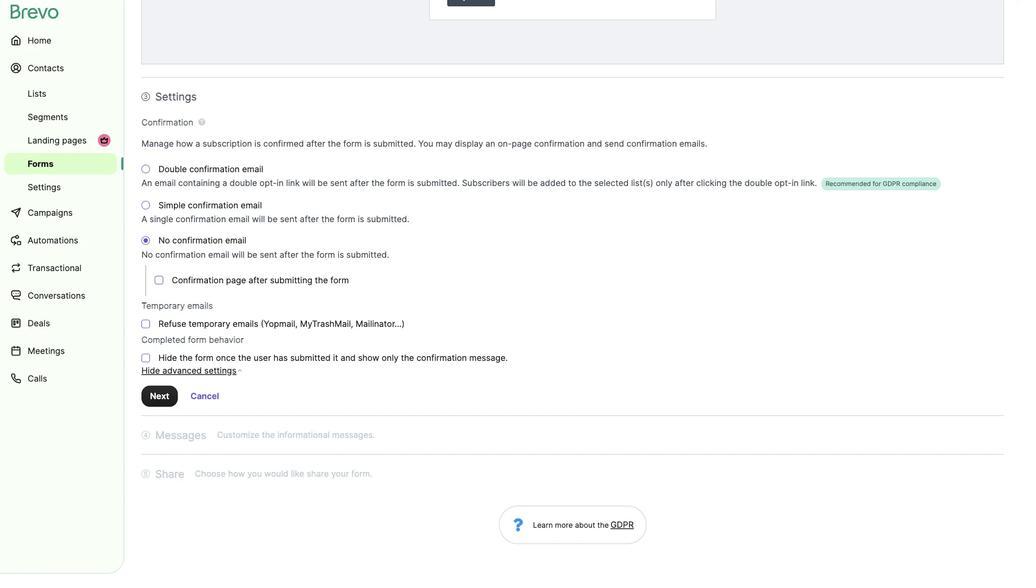 Task type: vqa. For each thing, say whether or not it's contained in the screenshot.
it
yes



Task type: locate. For each thing, give the bounding box(es) containing it.
a down double confirmation email at the top left of the page
[[222, 178, 227, 189]]

refuse temporary emails (yopmail, mytrashmail, mailinator…)
[[158, 319, 405, 329]]

gdpr link
[[609, 519, 634, 532]]

settings down forms
[[28, 182, 61, 192]]

0 horizontal spatial and
[[341, 353, 356, 364]]

emails up temporary
[[187, 301, 213, 311]]

share
[[155, 468, 184, 481]]

2 double from the left
[[745, 178, 772, 189]]

and left the send
[[587, 139, 602, 149]]

will right link
[[302, 178, 315, 189]]

0 vertical spatial a
[[195, 139, 200, 149]]

1 horizontal spatial and
[[587, 139, 602, 149]]

1 horizontal spatial emails
[[233, 319, 258, 329]]

email down double
[[155, 178, 176, 189]]

next
[[150, 391, 169, 402]]

home
[[28, 35, 51, 45]]

sent up confirmation page after submitting the form
[[260, 250, 277, 260]]

1 horizontal spatial only
[[656, 178, 673, 189]]

1 vertical spatial settings
[[28, 182, 61, 192]]

only
[[656, 178, 673, 189], [382, 353, 399, 364]]

0 horizontal spatial double
[[230, 178, 257, 189]]

opt- left link.
[[775, 178, 792, 189]]

1 double from the left
[[230, 178, 257, 189]]

settings right 3
[[155, 90, 197, 103]]

manage
[[141, 139, 174, 149]]

compliance
[[902, 180, 937, 188]]

how right manage
[[176, 139, 193, 149]]

email for no confirmation email will be sent after the form is submitted.
[[208, 250, 229, 260]]

you
[[247, 469, 262, 479]]

1 vertical spatial emails
[[233, 319, 258, 329]]

be right link
[[317, 178, 328, 189]]

0 horizontal spatial opt-
[[260, 178, 277, 189]]

only right the show
[[382, 353, 399, 364]]

double right clicking
[[745, 178, 772, 189]]

submitted
[[290, 353, 331, 364]]

simple confirmation email
[[158, 200, 262, 211]]

confirmation for confirmation
[[141, 117, 193, 128]]

1 vertical spatial hide
[[141, 366, 160, 376]]

1 vertical spatial gdpr
[[611, 520, 634, 531]]

0 vertical spatial no
[[158, 236, 170, 246]]

1 vertical spatial only
[[382, 353, 399, 364]]

0 horizontal spatial a
[[195, 139, 200, 149]]

email down simple confirmation email
[[228, 214, 250, 225]]

a
[[195, 139, 200, 149], [222, 178, 227, 189]]

how for confirmation
[[176, 139, 193, 149]]

has
[[274, 353, 288, 364]]

gdpr right about
[[611, 520, 634, 531]]

1 horizontal spatial how
[[228, 469, 245, 479]]

in
[[277, 178, 284, 189], [792, 178, 799, 189]]

automations
[[28, 235, 78, 245]]

1 vertical spatial sent
[[280, 214, 297, 225]]

1 vertical spatial page
[[226, 275, 246, 286]]

0 vertical spatial how
[[176, 139, 193, 149]]

0 horizontal spatial emails
[[187, 301, 213, 311]]

1 vertical spatial how
[[228, 469, 245, 479]]

0 horizontal spatial in
[[277, 178, 284, 189]]

campaigns
[[28, 207, 73, 218]]

landing pages
[[28, 135, 87, 145]]

selected
[[594, 178, 629, 189]]

customize the informational messages.
[[217, 430, 375, 441]]

double down double confirmation email at the top left of the page
[[230, 178, 257, 189]]

hide the form once the user has submitted it and show only the confirmation message.
[[158, 353, 508, 364]]

gdpr
[[883, 180, 900, 188], [611, 520, 634, 531]]

0 horizontal spatial no
[[141, 250, 153, 260]]

be up confirmation page after submitting the form
[[247, 250, 257, 260]]

0 vertical spatial page
[[512, 139, 532, 149]]

hide up next
[[141, 366, 160, 376]]

an
[[486, 139, 495, 149]]

1 horizontal spatial in
[[792, 178, 799, 189]]

how
[[176, 139, 193, 149], [228, 469, 245, 479]]

0 horizontal spatial gdpr
[[611, 520, 634, 531]]

0 vertical spatial emails
[[187, 301, 213, 311]]

form.
[[351, 469, 372, 479]]

email down no confirmation email
[[208, 250, 229, 260]]

deals link
[[4, 311, 117, 336]]

and right it
[[341, 353, 356, 364]]

email down subscription
[[242, 164, 263, 174]]

page right an
[[512, 139, 532, 149]]

advanced
[[162, 366, 202, 376]]

confirmation up manage
[[141, 117, 193, 128]]

0 horizontal spatial how
[[176, 139, 193, 149]]

like
[[291, 469, 304, 479]]

confirmation up temporary emails
[[172, 275, 224, 286]]

transactional
[[28, 263, 82, 273]]

hide
[[158, 353, 177, 364], [141, 366, 160, 376]]

1 in from the left
[[277, 178, 284, 189]]

0 vertical spatial hide
[[158, 353, 177, 364]]

the inside learn more about the gdpr
[[597, 521, 609, 530]]

double
[[158, 164, 187, 174]]

sent down link
[[280, 214, 297, 225]]

conversations
[[28, 290, 85, 301]]

1 horizontal spatial a
[[222, 178, 227, 189]]

0 vertical spatial gdpr
[[883, 180, 900, 188]]

added
[[540, 178, 566, 189]]

0 horizontal spatial sent
[[260, 250, 277, 260]]

be
[[317, 178, 328, 189], [528, 178, 538, 189], [267, 214, 278, 225], [247, 250, 257, 260]]

0 vertical spatial sent
[[330, 178, 348, 189]]

settings inside settings 'link'
[[28, 182, 61, 192]]

hide advanced settings
[[141, 366, 236, 376]]

page down no confirmation email will be sent after the form is submitted.
[[226, 275, 246, 286]]

in left link
[[277, 178, 284, 189]]

submitted.
[[373, 139, 416, 149], [417, 178, 460, 189], [367, 214, 409, 225], [346, 250, 389, 260]]

emails up behavior
[[233, 319, 258, 329]]

no down single
[[158, 236, 170, 246]]

temporary emails
[[141, 301, 213, 311]]

1 vertical spatial no
[[141, 250, 153, 260]]

hide down completed
[[158, 353, 177, 364]]

0 vertical spatial only
[[656, 178, 673, 189]]

hide for hide the form once the user has submitted it and show only the confirmation message.
[[158, 353, 177, 364]]

user
[[254, 353, 271, 364]]

opt- left link
[[260, 178, 277, 189]]

2 vertical spatial sent
[[260, 250, 277, 260]]

forms
[[28, 158, 54, 169]]

1 horizontal spatial page
[[512, 139, 532, 149]]

may
[[436, 139, 453, 149]]

will right subscribers
[[512, 178, 525, 189]]

in left link.
[[792, 178, 799, 189]]

clicking
[[696, 178, 727, 189]]

0 vertical spatial settings
[[155, 90, 197, 103]]

a up double confirmation email at the top left of the page
[[195, 139, 200, 149]]

be up no confirmation email will be sent after the form is submitted.
[[267, 214, 278, 225]]

calls
[[28, 373, 47, 384]]

will up confirmation page after submitting the form
[[232, 250, 245, 260]]

email for no confirmation email
[[225, 236, 246, 246]]

no down the a
[[141, 250, 153, 260]]

double
[[230, 178, 257, 189], [745, 178, 772, 189]]

messages.
[[332, 430, 375, 441]]

1 vertical spatial and
[[341, 353, 356, 364]]

gdpr right "for"
[[883, 180, 900, 188]]

1 horizontal spatial no
[[158, 236, 170, 246]]

a single confirmation email will be sent after the form is submitted.
[[141, 214, 409, 225]]

1 horizontal spatial double
[[745, 178, 772, 189]]

is
[[254, 139, 261, 149], [364, 139, 371, 149], [408, 178, 414, 189], [358, 214, 364, 225], [338, 250, 344, 260]]

and
[[587, 139, 602, 149], [341, 353, 356, 364]]

confirmation
[[141, 117, 193, 128], [172, 275, 224, 286]]

1 horizontal spatial opt-
[[775, 178, 792, 189]]

confirmation
[[534, 139, 585, 149], [627, 139, 677, 149], [189, 164, 240, 174], [188, 200, 238, 211], [176, 214, 226, 225], [172, 236, 223, 246], [155, 250, 206, 260], [417, 353, 467, 364]]

will
[[302, 178, 315, 189], [512, 178, 525, 189], [252, 214, 265, 225], [232, 250, 245, 260]]

form
[[343, 139, 362, 149], [387, 178, 406, 189], [337, 214, 355, 225], [317, 250, 335, 260], [330, 275, 349, 286], [188, 335, 206, 345], [195, 353, 214, 364]]

email
[[242, 164, 263, 174], [155, 178, 176, 189], [241, 200, 262, 211], [228, 214, 250, 225], [225, 236, 246, 246], [208, 250, 229, 260]]

1 vertical spatial confirmation
[[172, 275, 224, 286]]

email up no confirmation email will be sent after the form is submitted.
[[225, 236, 246, 246]]

opt-
[[260, 178, 277, 189], [775, 178, 792, 189]]

0 vertical spatial confirmation
[[141, 117, 193, 128]]

contacts link
[[4, 55, 117, 81]]

0 horizontal spatial settings
[[28, 182, 61, 192]]

manage how a subscription is confirmed after the form is submitted. you may display an on-page confirmation and send confirmation emails.
[[141, 139, 707, 149]]

sent right link
[[330, 178, 348, 189]]

no for no confirmation email will be sent after the form is submitted.
[[141, 250, 153, 260]]

the
[[328, 139, 341, 149], [371, 178, 385, 189], [579, 178, 592, 189], [729, 178, 742, 189], [321, 214, 334, 225], [301, 250, 314, 260], [315, 275, 328, 286], [179, 353, 193, 364], [238, 353, 251, 364], [401, 353, 414, 364], [262, 430, 275, 441], [597, 521, 609, 530]]

email up a single confirmation email will be sent after the form is submitted.
[[241, 200, 262, 211]]

how left the you
[[228, 469, 245, 479]]

submitting
[[270, 275, 312, 286]]

1 horizontal spatial settings
[[155, 90, 197, 103]]

only right list(s)
[[656, 178, 673, 189]]

emails
[[187, 301, 213, 311], [233, 319, 258, 329]]

temporary
[[141, 301, 185, 311]]



Task type: describe. For each thing, give the bounding box(es) containing it.
confirmation for confirmation page after submitting the form
[[172, 275, 224, 286]]

no confirmation email will be sent after the form is submitted.
[[141, 250, 389, 260]]

be left added
[[528, 178, 538, 189]]

4
[[144, 432, 148, 439]]

list(s)
[[631, 178, 653, 189]]

your
[[331, 469, 349, 479]]

1 opt- from the left
[[260, 178, 277, 189]]

home link
[[4, 28, 117, 53]]

transactional link
[[4, 255, 117, 281]]

2 horizontal spatial sent
[[330, 178, 348, 189]]

messages
[[155, 429, 206, 442]]

3
[[144, 93, 148, 101]]

settings link
[[4, 177, 117, 198]]

contacts
[[28, 63, 64, 73]]

recommended for gdpr compliance
[[826, 180, 937, 188]]

lists
[[28, 88, 46, 99]]

show
[[358, 353, 379, 364]]

pages
[[62, 135, 87, 145]]

link.
[[801, 178, 817, 189]]

message.
[[469, 353, 508, 364]]

temporary
[[189, 319, 230, 329]]

mytrashmail,
[[300, 319, 353, 329]]

cancel
[[191, 391, 219, 402]]

refuse
[[158, 319, 186, 329]]

1 horizontal spatial sent
[[280, 214, 297, 225]]

an
[[141, 178, 152, 189]]

0 horizontal spatial only
[[382, 353, 399, 364]]

single
[[150, 214, 173, 225]]

display
[[455, 139, 483, 149]]

no confirmation email
[[158, 236, 246, 246]]

for
[[873, 180, 881, 188]]

confirmed
[[263, 139, 304, 149]]

automations link
[[4, 228, 117, 253]]

more
[[555, 521, 573, 530]]

1 vertical spatial a
[[222, 178, 227, 189]]

choose
[[195, 469, 226, 479]]

will up no confirmation email will be sent after the form is submitted.
[[252, 214, 265, 225]]

conversations link
[[4, 283, 117, 308]]

send
[[605, 139, 624, 149]]

subscription
[[203, 139, 252, 149]]

completed
[[141, 335, 186, 345]]

mailinator…)
[[356, 319, 405, 329]]

recommended
[[826, 180, 871, 188]]

0 vertical spatial and
[[587, 139, 602, 149]]

hide for hide advanced settings
[[141, 366, 160, 376]]

forms link
[[4, 153, 117, 174]]

a
[[141, 214, 147, 225]]

settings
[[204, 366, 236, 376]]

landing pages link
[[4, 130, 117, 151]]

calls link
[[4, 366, 117, 391]]

behavior
[[209, 335, 244, 345]]

lists link
[[4, 83, 117, 104]]

would
[[264, 469, 288, 479]]

learn more about the gdpr
[[533, 520, 634, 531]]

an email containing a double opt-in link will be sent after the form is submitted. subscribers will be added to the selected list(s) only after clicking the double opt-in link.
[[141, 178, 817, 189]]

share
[[307, 469, 329, 479]]

0 horizontal spatial page
[[226, 275, 246, 286]]

next button
[[141, 386, 178, 407]]

subscribers
[[462, 178, 510, 189]]

informational
[[277, 430, 330, 441]]

double confirmation email
[[158, 164, 263, 174]]

(yopmail,
[[261, 319, 298, 329]]

you
[[418, 139, 433, 149]]

5
[[144, 470, 148, 478]]

2 opt- from the left
[[775, 178, 792, 189]]

left___rvooi image
[[100, 136, 108, 145]]

simple
[[158, 200, 185, 211]]

campaigns link
[[4, 200, 117, 225]]

completed form behavior
[[141, 335, 244, 345]]

deals
[[28, 318, 50, 328]]

no for no confirmation email
[[158, 236, 170, 246]]

it
[[333, 353, 338, 364]]

on-
[[498, 139, 512, 149]]

email for double confirmation email
[[242, 164, 263, 174]]

2 in from the left
[[792, 178, 799, 189]]

emails.
[[679, 139, 707, 149]]

customize
[[217, 430, 259, 441]]

landing
[[28, 135, 60, 145]]

cancel button
[[182, 386, 228, 407]]

choose how you would like share your form.
[[195, 469, 372, 479]]

segments
[[28, 112, 68, 122]]

segments link
[[4, 106, 117, 128]]

to
[[568, 178, 576, 189]]

how for share
[[228, 469, 245, 479]]

email for simple confirmation email
[[241, 200, 262, 211]]

containing
[[178, 178, 220, 189]]

about
[[575, 521, 595, 530]]

1 horizontal spatial gdpr
[[883, 180, 900, 188]]



